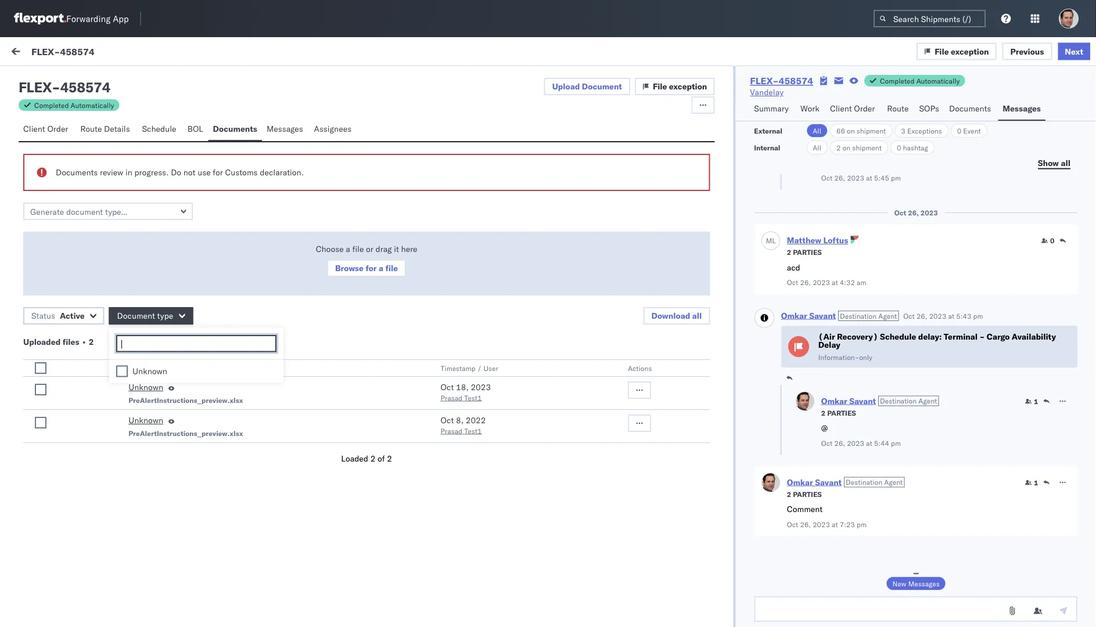 Task type: locate. For each thing, give the bounding box(es) containing it.
1 horizontal spatial file
[[935, 46, 949, 56]]

test1 down the '2022'
[[464, 427, 482, 435]]

schedule button
[[137, 119, 183, 141]]

type right 'hold' on the left of page
[[175, 303, 194, 313]]

exception: up uploaded files ∙ 2
[[37, 303, 78, 313]]

documents for the left documents button
[[213, 124, 257, 134]]

2 omkar savant from the top
[[56, 178, 108, 188]]

destination for @
[[880, 397, 916, 405]]

omkar savant for oct 26, 2023, 6:30 pm edt
[[56, 230, 108, 241]]

documents review in progress. do not use for customs declaration.
[[56, 167, 304, 177]]

omkar savant up active
[[56, 283, 108, 293]]

5 pm from the top
[[448, 367, 460, 378]]

at for @
[[866, 439, 872, 448]]

all for download all
[[692, 311, 702, 321]]

file exception button
[[917, 43, 997, 60], [917, 43, 997, 60], [635, 78, 715, 95], [635, 78, 715, 95]]

0 horizontal spatial route
[[80, 124, 102, 134]]

2 right of
[[387, 454, 392, 464]]

1 2023, from the top
[[403, 135, 426, 145]]

omkar savant button up @
[[821, 396, 876, 406]]

only
[[859, 353, 872, 362]]

edt up 18,
[[462, 367, 477, 378]]

1 horizontal spatial file
[[385, 263, 398, 273]]

agent down (air recovery) schedule delay: terminal - cargo availability delay information-only
[[918, 397, 937, 405]]

2 vertical spatial flex- 458574
[[854, 443, 909, 453]]

route details button
[[76, 119, 137, 141]]

3 flex- 458574 from the top
[[854, 443, 909, 453]]

type
[[175, 303, 194, 313], [165, 364, 180, 373]]

work up the external (0)
[[33, 45, 63, 61]]

internal down import on the top of page
[[78, 74, 106, 84]]

1 horizontal spatial flex-458574
[[750, 75, 813, 87]]

file left or
[[352, 244, 364, 254]]

client order button up latent
[[19, 119, 76, 141]]

/ left user
[[477, 364, 482, 373]]

omkar savant button up comment
[[787, 477, 842, 487]]

4 edt from the top
[[462, 298, 477, 308]]

2 unknown link from the top
[[129, 415, 163, 429]]

parties for @
[[827, 409, 856, 417]]

documents
[[949, 103, 991, 114], [213, 124, 257, 134], [56, 167, 98, 177]]

external inside button
[[19, 74, 49, 84]]

0 horizontal spatial external
[[19, 74, 49, 84]]

2 flex- 458574 from the top
[[854, 367, 909, 378]]

flex- 458574
[[854, 135, 909, 145], [854, 367, 909, 378], [854, 443, 909, 453]]

omkar savant for latent
[[56, 126, 108, 136]]

this left "often"
[[304, 442, 320, 452]]

omkar up notifying
[[56, 422, 81, 432]]

exception: for exception: warehouse devan delay
[[37, 367, 78, 377]]

route up 3
[[887, 103, 909, 114]]

1 horizontal spatial 0
[[957, 126, 962, 135]]

oct inside oct 18, 2023 prasad test1
[[441, 382, 454, 392]]

3 2023, from the top
[[403, 240, 426, 250]]

test1 inside oct 8, 2022 prasad test1
[[464, 427, 482, 435]]

1 all from the top
[[813, 126, 821, 135]]

2 vertical spatial 2 parties button
[[787, 489, 822, 499]]

1 horizontal spatial (0)
[[108, 74, 124, 84]]

flex- button
[[7, 486, 1089, 562]]

0 horizontal spatial completed automatically
[[34, 101, 114, 110]]

omkar savant destination agent
[[781, 311, 897, 321], [821, 396, 937, 406], [787, 477, 903, 487]]

destination up recovery)
[[840, 312, 876, 320]]

document type button
[[109, 307, 193, 325]]

5:44
[[874, 439, 889, 448]]

external for external
[[754, 126, 782, 135]]

prasad for 18,
[[441, 394, 463, 402]]

1 vertical spatial 2 parties button
[[821, 408, 856, 418]]

5:45 down 2 on shipment
[[874, 174, 889, 182]]

flex-458574 down "forwarding app" link
[[31, 45, 95, 57]]

0 vertical spatial file exception
[[935, 46, 989, 56]]

unknown
[[80, 303, 117, 313], [132, 366, 167, 376], [129, 382, 163, 392], [129, 415, 163, 426]]

client order button
[[825, 98, 883, 121], [19, 119, 76, 141]]

1 vertical spatial flex- 458574
[[854, 367, 909, 378]]

pm right 7:00
[[448, 187, 460, 198]]

3 omkar savant from the top
[[56, 230, 108, 241]]

document right the upload
[[582, 81, 622, 91]]

0 vertical spatial file
[[352, 244, 364, 254]]

related work item/shipment
[[855, 101, 945, 110]]

1 omkar savant from the top
[[56, 126, 108, 136]]

6 omkar savant from the top
[[56, 422, 108, 432]]

0 vertical spatial all button
[[807, 124, 828, 138]]

6 edt from the top
[[462, 443, 477, 453]]

prasad inside oct 8, 2022 prasad test1
[[441, 427, 463, 435]]

1 vertical spatial delay
[[152, 367, 174, 377]]

0 vertical spatial flex-458574
[[31, 45, 95, 57]]

route inside 'button'
[[80, 124, 102, 134]]

0 vertical spatial completed automatically
[[880, 76, 960, 85]]

files
[[63, 337, 79, 347]]

pm for omkar savant
[[448, 240, 460, 250]]

0 vertical spatial omkar savant destination agent
[[781, 311, 897, 321]]

&
[[194, 442, 199, 452]]

prealertinstructions_preview.xlsx for oct 8, 2022
[[129, 429, 243, 438]]

1 1 button from the top
[[1025, 397, 1038, 406]]

@
[[821, 423, 828, 433]]

2 vertical spatial 0
[[1050, 236, 1054, 245]]

2 parties button up comment
[[787, 489, 822, 499]]

external for external (0)
[[19, 74, 49, 84]]

client up the 66
[[830, 103, 852, 114]]

1 vertical spatial parties
[[827, 409, 856, 417]]

exception:
[[37, 303, 78, 313], [37, 367, 78, 377]]

been
[[250, 442, 269, 452]]

1 vertical spatial omkar savant button
[[821, 396, 876, 406]]

destination up 5:44
[[880, 397, 916, 405]]

forwarding
[[66, 13, 111, 24]]

omkar left ∙
[[56, 347, 81, 357]]

am right the 4:32
[[857, 278, 866, 287]]

3 edt from the top
[[462, 240, 477, 250]]

omkar down the filing
[[56, 230, 81, 241]]

client order button up 66 on shipment
[[825, 98, 883, 121]]

pm right 7:22
[[448, 135, 460, 145]]

26,
[[388, 135, 401, 145], [834, 174, 845, 182], [388, 187, 401, 198], [908, 209, 919, 217], [388, 240, 401, 250], [800, 278, 811, 287], [388, 298, 401, 308], [916, 312, 927, 320], [388, 367, 401, 378], [834, 439, 845, 448], [388, 443, 401, 453], [800, 520, 811, 529]]

(0) inside button
[[51, 74, 66, 84]]

flex- 2271801
[[854, 298, 914, 308]]

exception: up is
[[37, 367, 78, 377]]

on
[[847, 126, 855, 135], [843, 143, 851, 152]]

2023, for i
[[403, 187, 426, 198]]

1 test1 from the top
[[464, 394, 482, 402]]

1 vertical spatial work
[[881, 101, 896, 110]]

will
[[249, 390, 261, 400]]

0 vertical spatial am
[[39, 198, 51, 208]]

2 vertical spatial 2 parties
[[787, 490, 822, 499]]

0 horizontal spatial order
[[47, 124, 68, 134]]

1 vertical spatial shipment
[[852, 143, 882, 152]]

0
[[957, 126, 962, 135], [897, 143, 901, 152], [1050, 236, 1054, 245]]

edt down oct 8, 2022 prasad test1
[[462, 443, 477, 453]]

import work button
[[82, 37, 136, 69]]

terminal
[[944, 332, 977, 342]]

omkar savant destination agent up (air
[[781, 311, 897, 321]]

all right download
[[692, 311, 702, 321]]

client order up 66 on shipment
[[830, 103, 875, 114]]

2 (0) from the left
[[108, 74, 124, 84]]

route inside button
[[887, 103, 909, 114]]

1 horizontal spatial delay
[[818, 340, 840, 350]]

choose a file or drag it here
[[316, 244, 417, 254]]

test1 for 2022
[[464, 427, 482, 435]]

parties
[[793, 248, 822, 257], [827, 409, 856, 417], [793, 490, 822, 499]]

pm right 5:44
[[891, 439, 901, 448]]

prasad inside oct 18, 2023 prasad test1
[[441, 394, 463, 402]]

omkar savant destination agent up @ oct 26, 2023 at 5:44 pm on the right bottom of page
[[821, 396, 937, 406]]

client order
[[830, 103, 875, 114], [23, 124, 68, 134]]

internal for internal
[[754, 143, 780, 152]]

(0) up message
[[51, 74, 66, 84]]

omkar up the filing
[[56, 178, 81, 188]]

2 vertical spatial messages
[[908, 579, 940, 588]]

0 vertical spatial prasad
[[441, 394, 463, 402]]

1 horizontal spatial completed
[[880, 76, 915, 85]]

agent for @
[[918, 397, 937, 405]]

2 parties up comment
[[787, 490, 822, 499]]

None checkbox
[[35, 363, 46, 374], [116, 366, 128, 377], [35, 384, 46, 396], [35, 363, 46, 374], [116, 366, 128, 377], [35, 384, 46, 396]]

active
[[60, 311, 85, 321]]

completed automatically up item/shipment
[[880, 76, 960, 85]]

omkar savant button up (air
[[781, 311, 836, 321]]

0 horizontal spatial documents
[[56, 167, 98, 177]]

2 parties for acd
[[787, 248, 822, 257]]

Generate document type... text field
[[23, 203, 193, 220]]

1 (0) from the left
[[51, 74, 66, 84]]

type up contract
[[165, 364, 180, 373]]

0 horizontal spatial delay
[[152, 367, 174, 377]]

unknown up the this
[[132, 366, 167, 376]]

1 horizontal spatial this
[[304, 442, 320, 452]]

1 unknown link from the top
[[129, 382, 163, 396]]

internal inside "button"
[[78, 74, 106, 84]]

at inside @ oct 26, 2023 at 5:44 pm
[[866, 439, 872, 448]]

documents for rightmost documents button
[[949, 103, 991, 114]]

work right summary button
[[801, 103, 820, 114]]

test1 inside oct 18, 2023 prasad test1
[[464, 394, 482, 402]]

1 vertical spatial 2 parties
[[821, 409, 856, 417]]

0 vertical spatial delay
[[818, 340, 840, 350]]

1 horizontal spatial route
[[887, 103, 909, 114]]

2 vertical spatial omkar savant destination agent
[[787, 477, 903, 487]]

4 resize handle column header from the left
[[1075, 97, 1089, 615]]

0 for event
[[957, 126, 962, 135]]

pm right 7:23
[[857, 520, 866, 529]]

1 / from the left
[[182, 364, 186, 373]]

0 horizontal spatial exception
[[669, 81, 707, 91]]

browse for a file
[[335, 263, 398, 273]]

in
[[125, 167, 132, 177]]

2 vertical spatial agent
[[884, 478, 903, 487]]

completed
[[880, 76, 915, 85], [34, 101, 69, 110]]

2 parties for comment
[[787, 490, 822, 499]]

my work
[[12, 45, 63, 61]]

1 vertical spatial am
[[857, 278, 866, 287]]

1 horizontal spatial documents
[[213, 124, 257, 134]]

2 prealertinstructions_preview.xlsx from the top
[[129, 429, 243, 438]]

(air
[[818, 332, 835, 342]]

1 1 from the top
[[1034, 397, 1038, 406]]

automatically up route details
[[71, 101, 114, 110]]

1 prealertinstructions_preview.xlsx from the top
[[129, 396, 243, 405]]

we
[[236, 390, 246, 400]]

1 vertical spatial messages
[[267, 124, 303, 134]]

schedule left bol on the left of page
[[142, 124, 176, 134]]

loaded 2 of 2
[[341, 454, 392, 464]]

documents right bol button
[[213, 124, 257, 134]]

1 button
[[1025, 397, 1038, 406], [1025, 478, 1038, 487]]

1 horizontal spatial /
[[477, 364, 482, 373]]

edt right 6:30
[[462, 240, 477, 250]]

route up the messaging on the left
[[80, 124, 102, 134]]

you
[[97, 442, 110, 452]]

2 1 from the top
[[1034, 478, 1038, 487]]

1 vertical spatial exception:
[[37, 367, 78, 377]]

all
[[813, 126, 821, 135], [813, 143, 821, 152]]

2 horizontal spatial documents
[[949, 103, 991, 114]]

documents button right bol on the left of page
[[208, 119, 262, 141]]

client
[[830, 103, 852, 114], [23, 124, 45, 134]]

work inside button
[[801, 103, 820, 114]]

1 vertical spatial internal
[[754, 143, 780, 152]]

at left the 4:32
[[832, 278, 838, 287]]

next
[[1065, 46, 1083, 56]]

test1 down 18,
[[464, 394, 482, 402]]

pm inside comment oct 26, 2023 at 7:23 pm
[[857, 520, 866, 529]]

2 edt from the top
[[462, 187, 477, 198]]

0 hashtag
[[897, 143, 928, 152]]

omkar savant destination agent up comment oct 26, 2023 at 7:23 pm
[[787, 477, 903, 487]]

destination for comment
[[846, 478, 882, 487]]

sops
[[919, 103, 939, 114]]

unknown link down devan
[[129, 382, 163, 396]]

1 vertical spatial work
[[801, 103, 820, 114]]

forwarding app
[[66, 13, 129, 24]]

0 vertical spatial 2 parties button
[[787, 247, 822, 257]]

1 resize handle column header from the left
[[354, 97, 368, 615]]

document inside button
[[117, 311, 155, 321]]

0 horizontal spatial (0)
[[51, 74, 66, 84]]

route details
[[80, 124, 130, 134]]

vandelay link
[[750, 87, 784, 98]]

0 horizontal spatial /
[[182, 364, 186, 373]]

browse
[[335, 263, 364, 273]]

2 1 button from the top
[[1025, 478, 1038, 487]]

2 / from the left
[[477, 364, 482, 373]]

oct 26, 2023, 7:22 pm edt
[[373, 135, 477, 145]]

unknown link for oct 18, 2023
[[129, 382, 163, 396]]

6 2023, from the top
[[403, 443, 426, 453]]

1 vertical spatial this
[[304, 442, 320, 452]]

edt right 7:00
[[462, 187, 477, 198]]

prealertinstructions_preview.xlsx for oct 18, 2023
[[129, 396, 243, 405]]

1 horizontal spatial a
[[346, 244, 350, 254]]

1 vertical spatial destination
[[880, 397, 916, 405]]

1 vertical spatial omkar savant destination agent
[[821, 396, 937, 406]]

parties up comment
[[793, 490, 822, 499]]

0 vertical spatial documents
[[949, 103, 991, 114]]

prealertinstructions_preview.xlsx up the k
[[129, 429, 243, 438]]

we are notifying you that your shipment, k & k, devan has been delayed. this often may
[[35, 442, 342, 464]]

2 all button from the top
[[807, 141, 828, 155]]

0 vertical spatial this
[[35, 390, 50, 400]]

flex- 458574 for latent messaging test.
[[854, 135, 909, 145]]

2 2023, from the top
[[403, 187, 426, 198]]

documents button
[[945, 98, 998, 121], [208, 119, 262, 141]]

internal for internal (0)
[[78, 74, 106, 84]]

completed automatically down the 'flex - 458574'
[[34, 101, 114, 110]]

pm inside @ oct 26, 2023 at 5:44 pm
[[891, 439, 901, 448]]

1 vertical spatial unknown link
[[129, 415, 163, 429]]

status
[[31, 311, 55, 321]]

1 exception: from the top
[[37, 303, 78, 313]]

here
[[401, 244, 417, 254]]

file down it
[[385, 263, 398, 273]]

or
[[366, 244, 373, 254]]

1
[[1034, 397, 1038, 406], [1034, 478, 1038, 487]]

1 horizontal spatial external
[[754, 126, 782, 135]]

2 test1 from the top
[[464, 427, 482, 435]]

omkar savant up notifying
[[56, 422, 108, 432]]

0 vertical spatial work
[[113, 48, 132, 58]]

1 horizontal spatial client order button
[[825, 98, 883, 121]]

0 inside button
[[1050, 236, 1054, 245]]

i am filing a commendation report to improve
[[35, 198, 200, 208]]

0 vertical spatial type
[[175, 303, 194, 313]]

2271801
[[878, 298, 914, 308]]

show
[[1038, 158, 1059, 168]]

filename
[[188, 364, 219, 373]]

2 pm from the top
[[448, 187, 460, 198]]

on down the 66
[[843, 143, 851, 152]]

0 vertical spatial schedule
[[142, 124, 176, 134]]

agent down 5:44
[[884, 478, 903, 487]]

2023 inside @ oct 26, 2023 at 5:44 pm
[[847, 439, 864, 448]]

2 all from the top
[[813, 143, 821, 152]]

review
[[100, 167, 123, 177]]

2023 inside oct 18, 2023 prasad test1
[[471, 382, 491, 392]]

0 vertical spatial 0
[[957, 126, 962, 135]]

savant up warehouse
[[83, 347, 108, 357]]

bol button
[[183, 119, 208, 141]]

2 parties button for acd
[[787, 247, 822, 257]]

2 vertical spatial omkar savant button
[[787, 477, 842, 487]]

customs right use
[[225, 167, 258, 177]]

resize handle column header
[[354, 97, 368, 615], [594, 97, 608, 615], [835, 97, 849, 615], [1075, 97, 1089, 615]]

messages up declaration. at the left top of the page
[[267, 124, 303, 134]]

0 horizontal spatial work
[[113, 48, 132, 58]]

1 horizontal spatial am
[[857, 278, 866, 287]]

agent for comment
[[884, 478, 903, 487]]

oct 26, 2023, 5:45 pm edt up 18,
[[373, 367, 477, 378]]

automatically up sops
[[917, 76, 960, 85]]

schedule left delay:
[[880, 332, 916, 342]]

at inside comment oct 26, 2023 at 7:23 pm
[[832, 520, 838, 529]]

vandelay
[[750, 87, 784, 97]]

(0) down import work button
[[108, 74, 124, 84]]

6 pm from the top
[[448, 443, 460, 453]]

m
[[766, 236, 772, 245]]

2 exception: from the top
[[37, 367, 78, 377]]

omkar savant button for @
[[821, 396, 876, 406]]

omkar savant button for comment
[[787, 477, 842, 487]]

delay inside (air recovery) schedule delay: terminal - cargo availability delay information-only
[[818, 340, 840, 350]]

0 horizontal spatial documents button
[[208, 119, 262, 141]]

savant down generate document type... text box
[[83, 230, 108, 241]]

route
[[887, 103, 909, 114], [80, 124, 102, 134]]

am right the i
[[39, 198, 51, 208]]

all button for 2
[[807, 141, 828, 155]]

/ inside button
[[477, 364, 482, 373]]

at inside acd oct 26, 2023 at 4:32 am
[[832, 278, 838, 287]]

flexport. image
[[14, 13, 66, 24]]

oct 26, 2023, 5:45 pm edt down 8,
[[373, 443, 477, 453]]

0 horizontal spatial client order
[[23, 124, 68, 134]]

savant up (air
[[809, 311, 836, 321]]

2 prasad from the top
[[441, 427, 463, 435]]

0 vertical spatial exception:
[[37, 303, 78, 313]]

1 horizontal spatial automatically
[[917, 76, 960, 85]]

2 vertical spatial destination
[[846, 478, 882, 487]]

on for 2
[[843, 143, 851, 152]]

client order up latent
[[23, 124, 68, 134]]

client up latent
[[23, 124, 45, 134]]

download all
[[652, 311, 702, 321]]

agent
[[878, 312, 897, 320], [918, 397, 937, 405], [884, 478, 903, 487]]

for down or
[[366, 263, 377, 273]]

2 parties button for comment
[[787, 489, 822, 499]]

0 vertical spatial oct 26, 2023, 5:45 pm edt
[[373, 367, 477, 378]]

1 horizontal spatial work
[[801, 103, 820, 114]]

5 edt from the top
[[462, 367, 477, 378]]

1 horizontal spatial documents button
[[945, 98, 998, 121]]

shipment for 66 on shipment
[[857, 126, 886, 135]]

1 vertical spatial flex-458574
[[750, 75, 813, 87]]

all right show
[[1061, 158, 1071, 168]]

3 pm from the top
[[448, 240, 460, 250]]

1 horizontal spatial internal
[[754, 143, 780, 152]]

on right the 66
[[847, 126, 855, 135]]

0 horizontal spatial internal
[[78, 74, 106, 84]]

show all button
[[1031, 155, 1078, 172]]

0 horizontal spatial work
[[33, 45, 63, 61]]

shipment,
[[147, 442, 184, 452]]

2 vertical spatial documents
[[56, 167, 98, 177]]

0 horizontal spatial completed
[[34, 101, 69, 110]]

1 flex- 458574 from the top
[[854, 135, 909, 145]]

2023, for omkar savant
[[403, 240, 426, 250]]

0 horizontal spatial flex-458574
[[31, 45, 95, 57]]

1 edt from the top
[[462, 135, 477, 145]]

that
[[112, 442, 127, 452]]

parties up @
[[827, 409, 856, 417]]

omkar savant button
[[781, 311, 836, 321], [821, 396, 876, 406], [787, 477, 842, 487]]

pm up 18,
[[448, 367, 460, 378]]

18,
[[456, 382, 469, 392]]

parties for comment
[[793, 490, 822, 499]]

2 resize handle column header from the left
[[594, 97, 608, 615]]

7:22
[[428, 135, 445, 145]]

5:45 down oct 8, 2022 prasad test1
[[428, 443, 445, 453]]

1 all button from the top
[[807, 124, 828, 138]]

(0) inside "button"
[[108, 74, 124, 84]]

messaging
[[61, 146, 100, 156]]

documents down latent messaging test.
[[56, 167, 98, 177]]

document for document type / filename
[[129, 364, 163, 373]]

1 vertical spatial oct 26, 2023, 5:45 pm edt
[[373, 443, 477, 453]]

1 pm from the top
[[448, 135, 460, 145]]

m l
[[766, 236, 776, 245]]

unknown link down and with this contract established, we will create partnership.
[[129, 415, 163, 429]]

1 prasad from the top
[[441, 394, 463, 402]]

pm right the 5:46 at left
[[448, 298, 460, 308]]

1 vertical spatial 1
[[1034, 478, 1038, 487]]

omkar savant for i
[[56, 178, 108, 188]]

completed down the 'flex - 458574'
[[34, 101, 69, 110]]

2 up @
[[821, 409, 825, 417]]

None text field
[[120, 339, 275, 349], [754, 597, 1078, 622], [120, 339, 275, 349], [754, 597, 1078, 622]]

type inside button
[[165, 364, 180, 373]]

internal down summary button
[[754, 143, 780, 152]]

2023 inside comment oct 26, 2023 at 7:23 pm
[[813, 520, 830, 529]]

2023 inside acd oct 26, 2023 at 4:32 am
[[813, 278, 830, 287]]

documents for documents review in progress. do not use for customs declaration.
[[56, 167, 98, 177]]

2023, for latent
[[403, 135, 426, 145]]

1 for comment
[[1034, 478, 1038, 487]]

0 vertical spatial 2 parties
[[787, 248, 822, 257]]

1 vertical spatial prasad
[[441, 427, 463, 435]]

pm for we
[[448, 443, 460, 453]]

external
[[19, 74, 49, 84], [754, 126, 782, 135]]

parties down matthew
[[793, 248, 822, 257]]

0 horizontal spatial messages
[[267, 124, 303, 134]]

None checkbox
[[35, 417, 46, 429]]

2 up comment
[[787, 490, 791, 499]]

work
[[33, 45, 63, 61], [881, 101, 896, 110]]

download all button
[[643, 307, 710, 325]]

comment oct 26, 2023 at 7:23 pm
[[787, 504, 866, 529]]

4 pm from the top
[[448, 298, 460, 308]]



Task type: vqa. For each thing, say whether or not it's contained in the screenshot.
leftmost "delivery"
no



Task type: describe. For each thing, give the bounding box(es) containing it.
savant up you
[[83, 422, 108, 432]]

2 oct 26, 2023, 5:45 pm edt from the top
[[373, 443, 477, 453]]

0 horizontal spatial this
[[35, 390, 50, 400]]

edt for latent
[[462, 135, 477, 145]]

l
[[772, 236, 776, 245]]

oct inside @ oct 26, 2023 at 5:44 pm
[[821, 439, 832, 448]]

0 vertical spatial customs
[[225, 167, 258, 177]]

0 vertical spatial omkar savant button
[[781, 311, 836, 321]]

work button
[[796, 98, 825, 121]]

edt for omkar savant
[[462, 240, 477, 250]]

notifying
[[62, 442, 95, 452]]

1 vertical spatial 5:45
[[428, 367, 445, 378]]

unknown down devan
[[129, 382, 163, 392]]

edt for we
[[462, 443, 477, 453]]

0 vertical spatial automatically
[[917, 76, 960, 85]]

forwarding app link
[[14, 13, 129, 24]]

cargo
[[987, 332, 1010, 342]]

2 up acd
[[787, 248, 791, 257]]

route for route details
[[80, 124, 102, 134]]

import
[[86, 48, 111, 58]]

schedule inside schedule button
[[142, 124, 176, 134]]

pm down 0 hashtag
[[891, 174, 901, 182]]

1 vertical spatial completed
[[34, 101, 69, 110]]

0 horizontal spatial client
[[23, 124, 45, 134]]

1 horizontal spatial client
[[830, 103, 852, 114]]

savant down review
[[83, 178, 108, 188]]

flex- 458574 for you
[[854, 443, 909, 453]]

unknown down and with this contract established, we will create partnership.
[[129, 415, 163, 426]]

this is
[[35, 390, 59, 400]]

hashtag
[[903, 143, 928, 152]]

2 down the 66
[[837, 143, 841, 152]]

for inside button
[[366, 263, 377, 273]]

latent
[[35, 146, 58, 156]]

your
[[129, 442, 145, 452]]

7:23
[[840, 520, 855, 529]]

and with this contract established, we will create partnership.
[[35, 390, 286, 412]]

file inside button
[[385, 263, 398, 273]]

schedule inside (air recovery) schedule delay: terminal - cargo availability delay information-only
[[880, 332, 916, 342]]

0 horizontal spatial messages button
[[262, 119, 309, 141]]

1 oct 26, 2023, 5:45 pm edt from the top
[[373, 367, 477, 378]]

of
[[378, 454, 385, 464]]

uploaded files ∙ 2
[[23, 337, 94, 347]]

omkar down acd
[[781, 311, 807, 321]]

1 vertical spatial automatically
[[71, 101, 114, 110]]

actions
[[628, 364, 652, 373]]

omkar savant destination agent for @
[[821, 396, 937, 406]]

document type
[[117, 311, 173, 321]]

5 2023, from the top
[[403, 367, 426, 378]]

exceptions
[[907, 126, 942, 135]]

do
[[171, 167, 181, 177]]

5:46
[[428, 298, 445, 308]]

Search Shipments (/) text field
[[874, 10, 986, 27]]

related
[[855, 101, 879, 110]]

oct 8, 2022 prasad test1
[[441, 415, 486, 435]]

oct inside acd oct 26, 2023 at 4:32 am
[[787, 278, 798, 287]]

flex
[[19, 78, 52, 96]]

we
[[35, 442, 46, 452]]

0 vertical spatial completed
[[880, 76, 915, 85]]

exception: for exception: unknown customs hold type
[[37, 303, 78, 313]]

omkar up active
[[56, 283, 81, 293]]

timestamp / user button
[[438, 361, 605, 373]]

latent messaging test.
[[35, 146, 118, 156]]

flex-458574 link
[[750, 75, 813, 87]]

next button
[[1058, 43, 1090, 60]]

great
[[67, 390, 86, 400]]

messages for rightmost messages button
[[1003, 103, 1041, 114]]

this inside the we are notifying you that your shipment, k & k, devan has been delayed. this often may
[[304, 442, 320, 452]]

(0) for internal (0)
[[108, 74, 124, 84]]

parties for acd
[[793, 248, 822, 257]]

new messages
[[892, 579, 940, 588]]

improve
[[171, 198, 200, 208]]

omkar up latent messaging test.
[[56, 126, 81, 136]]

1 horizontal spatial order
[[854, 103, 875, 114]]

unknown link for oct 8, 2022
[[129, 415, 163, 429]]

recovery)
[[837, 332, 878, 342]]

2023, for we
[[403, 443, 426, 453]]

availability
[[1012, 332, 1056, 342]]

1 button for comment
[[1025, 478, 1038, 487]]

1 vertical spatial exception
[[669, 81, 707, 91]]

(0) for external (0)
[[51, 74, 66, 84]]

2 vertical spatial 5:45
[[428, 443, 445, 453]]

savant up @ oct 26, 2023 at 5:44 pm on the right bottom of page
[[849, 396, 876, 406]]

/ inside button
[[182, 364, 186, 373]]

bol
[[188, 124, 203, 134]]

0 vertical spatial document
[[582, 81, 622, 91]]

assignees
[[314, 124, 352, 134]]

3
[[901, 126, 906, 135]]

all button for 66
[[807, 124, 828, 138]]

0 vertical spatial destination
[[840, 312, 876, 320]]

2 right ∙
[[89, 337, 94, 347]]

all for 66
[[813, 126, 821, 135]]

item/shipment
[[898, 101, 945, 110]]

filing
[[53, 198, 71, 208]]

on for 66
[[847, 126, 855, 135]]

event
[[963, 126, 981, 135]]

6:30
[[428, 240, 445, 250]]

26, inside @ oct 26, 2023 at 5:44 pm
[[834, 439, 845, 448]]

am inside acd oct 26, 2023 at 4:32 am
[[857, 278, 866, 287]]

route for route
[[887, 103, 909, 114]]

4 omkar savant from the top
[[56, 283, 108, 293]]

unknown up ∙
[[80, 303, 117, 313]]

acd
[[787, 262, 800, 272]]

loftus
[[823, 235, 848, 245]]

1 for @
[[1034, 397, 1038, 406]]

1 vertical spatial client order
[[23, 124, 68, 134]]

all for show all
[[1061, 158, 1071, 168]]

26, inside comment oct 26, 2023 at 7:23 pm
[[800, 520, 811, 529]]

messages for the left messages button
[[267, 124, 303, 134]]

a inside button
[[379, 263, 383, 273]]

devan
[[126, 367, 150, 377]]

delayed.
[[271, 442, 302, 452]]

1 vertical spatial order
[[47, 124, 68, 134]]

1 button for @
[[1025, 397, 1038, 406]]

prasad for 8,
[[441, 427, 463, 435]]

2 parties for @
[[821, 409, 856, 417]]

pm for i
[[448, 187, 460, 198]]

route button
[[883, 98, 915, 121]]

shipment for 2 on shipment
[[852, 143, 882, 152]]

with
[[122, 390, 138, 400]]

type
[[157, 311, 173, 321]]

1 horizontal spatial file exception
[[935, 46, 989, 56]]

- inside (air recovery) schedule delay: terminal - cargo availability delay information-only
[[979, 332, 985, 342]]

edt for i
[[462, 187, 477, 198]]

timestamp
[[441, 364, 476, 373]]

savant up comment oct 26, 2023 at 7:23 pm
[[815, 477, 842, 487]]

omkar savant for we
[[56, 422, 108, 432]]

work for my
[[33, 45, 63, 61]]

pm right 5:43
[[973, 312, 983, 320]]

omkar savant destination agent for comment
[[787, 477, 903, 487]]

0 vertical spatial for
[[213, 167, 223, 177]]

0 vertical spatial a
[[73, 198, 78, 208]]

@ oct 26, 2023 at 5:44 pm
[[821, 423, 901, 448]]

2 parties button for @
[[821, 408, 856, 418]]

choose
[[316, 244, 344, 254]]

2 on shipment
[[837, 143, 882, 152]]

0 button
[[1041, 236, 1054, 245]]

timestamp / user
[[441, 364, 498, 373]]

upload document
[[552, 81, 622, 91]]

is
[[53, 390, 59, 400]]

external (0)
[[19, 74, 66, 84]]

it
[[394, 244, 399, 254]]

upload
[[552, 81, 580, 91]]

app
[[113, 13, 129, 24]]

previous
[[1011, 46, 1044, 56]]

progress.
[[134, 167, 169, 177]]

at down 2 on shipment
[[866, 174, 872, 182]]

1 vertical spatial a
[[346, 244, 350, 254]]

document type / filename
[[129, 364, 219, 373]]

all for 2
[[813, 143, 821, 152]]

66
[[837, 126, 845, 135]]

exception: unknown customs hold type
[[37, 303, 194, 313]]

1 vertical spatial file exception
[[653, 81, 707, 91]]

declaration.
[[260, 167, 304, 177]]

5 omkar savant from the top
[[56, 347, 108, 357]]

0 vertical spatial client order
[[830, 103, 875, 114]]

5:43
[[956, 312, 971, 320]]

oct inside comment oct 26, 2023 at 7:23 pm
[[787, 520, 798, 529]]

4 2023, from the top
[[403, 298, 426, 308]]

download
[[652, 311, 690, 321]]

0 vertical spatial 5:45
[[874, 174, 889, 182]]

1 vertical spatial file
[[653, 81, 667, 91]]

1 vertical spatial customs
[[119, 303, 153, 313]]

0 horizontal spatial client order button
[[19, 119, 76, 141]]

0 horizontal spatial file
[[352, 244, 364, 254]]

savant up exception: unknown customs hold type
[[83, 283, 108, 293]]

1 horizontal spatial messages button
[[998, 98, 1046, 121]]

0 for hashtag
[[897, 143, 901, 152]]

2 left of
[[370, 454, 375, 464]]

oct 18, 2023 prasad test1
[[441, 382, 491, 402]]

this
[[140, 390, 154, 400]]

flex- inside button
[[854, 518, 878, 529]]

at for acd
[[832, 278, 838, 287]]

458574 inside button
[[878, 582, 909, 593]]

at left 5:43
[[948, 312, 954, 320]]

at for comment
[[832, 520, 838, 529]]

contract
[[156, 390, 187, 400]]

matthew loftus button
[[787, 235, 848, 245]]

i
[[35, 198, 37, 208]]

savant up test. on the top of page
[[83, 126, 108, 136]]

3 resize handle column header from the left
[[835, 97, 849, 615]]

omkar up @
[[821, 396, 847, 406]]

exception: warehouse devan delay
[[37, 367, 174, 377]]

test1 for 2023
[[464, 394, 482, 402]]

0 event
[[957, 126, 981, 135]]

0 vertical spatial agent
[[878, 312, 897, 320]]

1 horizontal spatial completed automatically
[[880, 76, 960, 85]]

pm for latent
[[448, 135, 460, 145]]

oct inside oct 8, 2022 prasad test1
[[441, 415, 454, 426]]

0 vertical spatial exception
[[951, 46, 989, 56]]

∙
[[81, 337, 87, 347]]

omkar up comment
[[787, 477, 813, 487]]

work inside button
[[113, 48, 132, 58]]

external (0) button
[[14, 69, 73, 91]]

document for document type
[[117, 311, 155, 321]]

1 vertical spatial completed automatically
[[34, 101, 114, 110]]

26, inside acd oct 26, 2023 at 4:32 am
[[800, 278, 811, 287]]

8,
[[456, 415, 464, 426]]

often
[[322, 442, 341, 452]]

1 horizontal spatial messages
[[908, 579, 940, 588]]

work for related
[[881, 101, 896, 110]]

previous button
[[1002, 43, 1052, 60]]



